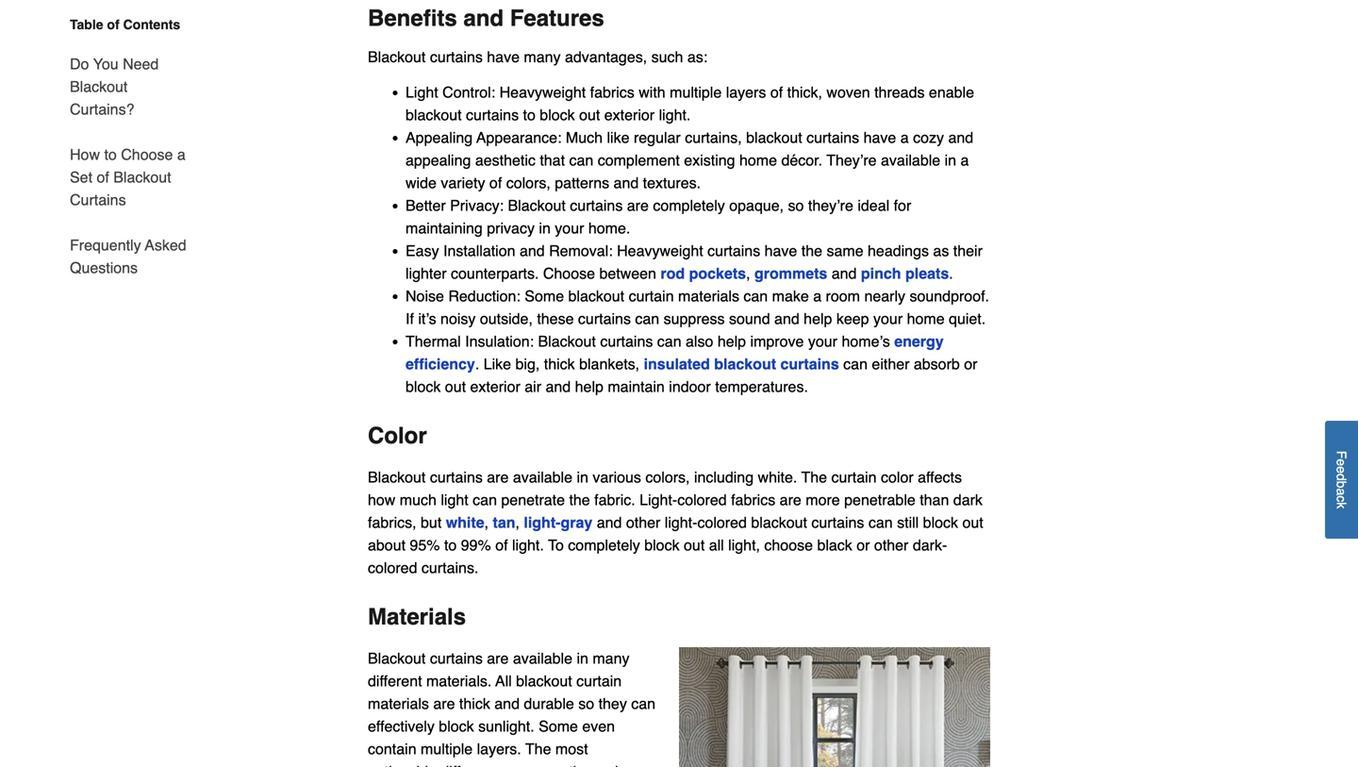 Task type: vqa. For each thing, say whether or not it's contained in the screenshot.
Do You Need Blackout Curtains?
yes



Task type: describe. For each thing, give the bounding box(es) containing it.
asked
[[145, 236, 186, 254]]

available inside light control: heavyweight fabrics with multiple layers of thick, woven threads enable blackout curtains to block out exterior light. appealing appearance: much like regular curtains, blackout curtains have a cozy and appealing aesthetic that can complement existing home décor. they're available in a wide variety of colors, patterns and textures. better privacy: blackout curtains are completely opaque, so they're ideal for maintaining privacy in your home.
[[881, 151, 941, 169]]

home.
[[589, 219, 631, 237]]

and up blackout curtains have many advantages, such as:
[[464, 5, 504, 31]]

contain
[[368, 740, 417, 758]]

d
[[1335, 473, 1350, 481]]

can either absorb or block out exterior air and help maintain indoor temperatures.
[[406, 355, 978, 395]]

to inside light control: heavyweight fabrics with multiple layers of thick, woven threads enable blackout curtains to block out exterior light. appealing appearance: much like regular curtains, blackout curtains have a cozy and appealing aesthetic that can complement existing home décor. they're available in a wide variety of colors, patterns and textures. better privacy: blackout curtains are completely opaque, so they're ideal for maintaining privacy in your home.
[[523, 106, 536, 124]]

questions
[[70, 259, 138, 276]]

the inside blackout curtains are available in many different materials. all blackout curtain materials are thick and durable so they can effectively block sunlight. some even contain multiple layers. the most noticeable differences among the va
[[569, 763, 590, 767]]

blackout down benefits on the left top of page
[[368, 48, 426, 66]]

black
[[817, 536, 853, 554]]

1 horizontal spatial your
[[808, 333, 838, 350]]

much
[[566, 129, 603, 146]]

out inside light control: heavyweight fabrics with multiple layers of thick, woven threads enable blackout curtains to block out exterior light. appealing appearance: much like regular curtains, blackout curtains have a cozy and appealing aesthetic that can complement existing home décor. they're available in a wide variety of colors, patterns and textures. better privacy: blackout curtains are completely opaque, so they're ideal for maintaining privacy in your home.
[[579, 106, 600, 124]]

blackout inside blackout curtains are available in many different materials. all blackout curtain materials are thick and durable so they can effectively block sunlight. some even contain multiple layers. the most noticeable differences among the va
[[368, 650, 426, 667]]

quiet.
[[949, 310, 986, 327]]

as:
[[688, 48, 708, 66]]

rod pockets link
[[661, 265, 746, 282]]

either
[[872, 355, 910, 373]]

so inside light control: heavyweight fabrics with multiple layers of thick, woven threads enable blackout curtains to block out exterior light. appealing appearance: much like regular curtains, blackout curtains have a cozy and appealing aesthetic that can complement existing home décor. they're available in a wide variety of colors, patterns and textures. better privacy: blackout curtains are completely opaque, so they're ideal for maintaining privacy in your home.
[[788, 197, 804, 214]]

ideal
[[858, 197, 890, 214]]

frequently
[[70, 236, 141, 254]]

headings
[[868, 242, 929, 259]]

blackout curtains are available in many different materials. all blackout curtain materials are thick and durable so they can effectively block sunlight. some even contain multiple layers. the most noticeable differences among the va
[[368, 650, 656, 767]]

fabrics inside light control: heavyweight fabrics with multiple layers of thick, woven threads enable blackout curtains to block out exterior light. appealing appearance: much like regular curtains, blackout curtains have a cozy and appealing aesthetic that can complement existing home décor. they're available in a wide variety of colors, patterns and textures. better privacy: blackout curtains are completely opaque, so they're ideal for maintaining privacy in your home.
[[590, 83, 635, 101]]

energy efficiency link
[[406, 333, 944, 373]]

light- inside "and other light-colored blackout curtains can still block out about 95% to 99% of light. to completely block out all light, choose black or other dark- colored curtains."
[[665, 514, 698, 531]]

to
[[548, 536, 564, 554]]

many inside blackout curtains are available in many different materials. all blackout curtain materials are thick and durable so they can effectively block sunlight. some even contain multiple layers. the most noticeable differences among the va
[[593, 650, 630, 667]]

your inside light control: heavyweight fabrics with multiple layers of thick, woven threads enable blackout curtains to block out exterior light. appealing appearance: much like regular curtains, blackout curtains have a cozy and appealing aesthetic that can complement existing home décor. they're available in a wide variety of colors, patterns and textures. better privacy: blackout curtains are completely opaque, so they're ideal for maintaining privacy in your home.
[[555, 219, 584, 237]]

suppress
[[664, 310, 725, 327]]

home inside noise reduction: some blackout curtain materials can make a room nearly soundproof. if it's noisy outside, these curtains can suppress sound and help keep your home quiet.
[[907, 310, 945, 327]]

block inside blackout curtains are available in many different materials. all blackout curtain materials are thick and durable so they can effectively block sunlight. some even contain multiple layers. the most noticeable differences among the va
[[439, 717, 474, 735]]

colors, inside light control: heavyweight fabrics with multiple layers of thick, woven threads enable blackout curtains to block out exterior light. appealing appearance: much like regular curtains, blackout curtains have a cozy and appealing aesthetic that can complement existing home décor. they're available in a wide variety of colors, patterns and textures. better privacy: blackout curtains are completely opaque, so they're ideal for maintaining privacy in your home.
[[506, 174, 551, 191]]

outside,
[[480, 310, 533, 327]]

they
[[599, 695, 627, 712]]

colored inside blackout curtains are available in various colors, including white. the curtain color affects how much light can penetrate the fabric. light-colored fabrics are more penetrable than dark fabrics, but
[[678, 491, 727, 508]]

blackout inside do you need blackout curtains?
[[70, 78, 128, 95]]

completely inside light control: heavyweight fabrics with multiple layers of thick, woven threads enable blackout curtains to block out exterior light. appealing appearance: much like regular curtains, blackout curtains have a cozy and appealing aesthetic that can complement existing home décor. they're available in a wide variety of colors, patterns and textures. better privacy: blackout curtains are completely opaque, so they're ideal for maintaining privacy in your home.
[[653, 197, 725, 214]]

1 vertical spatial colored
[[698, 514, 747, 531]]

can inside can either absorb or block out exterior air and help maintain indoor temperatures.
[[844, 355, 868, 373]]

appealing
[[406, 129, 473, 146]]

exterior inside can either absorb or block out exterior air and help maintain indoor temperatures.
[[470, 378, 521, 395]]

available for blackout
[[513, 650, 573, 667]]

help inside noise reduction: some blackout curtain materials can make a room nearly soundproof. if it's noisy outside, these curtains can suppress sound and help keep your home quiet.
[[804, 310, 833, 327]]

light-gray link
[[524, 514, 593, 531]]

temperatures.
[[715, 378, 808, 395]]

light. inside "and other light-colored blackout curtains can still block out about 95% to 99% of light. to completely block out all light, choose black or other dark- colored curtains."
[[512, 536, 544, 554]]

materials inside blackout curtains are available in many different materials. all blackout curtain materials are thick and durable so they can effectively block sunlight. some even contain multiple layers. the most noticeable differences among the va
[[368, 695, 429, 712]]

2 e from the top
[[1335, 466, 1350, 473]]

table of contents
[[70, 17, 180, 32]]

their
[[954, 242, 983, 259]]

multiple inside blackout curtains are available in many different materials. all blackout curtain materials are thick and durable so they can effectively block sunlight. some even contain multiple layers. the most noticeable differences among the va
[[421, 740, 473, 758]]

about
[[368, 536, 406, 554]]

like
[[484, 355, 511, 373]]

wide
[[406, 174, 437, 191]]

choose inside easy installation and removal: heavyweight curtains have the same headings as their lighter counterparts. choose between
[[543, 265, 595, 282]]

fabrics inside blackout curtains are available in various colors, including white. the curtain color affects how much light can penetrate the fabric. light-colored fabrics are more penetrable than dark fabrics, but
[[731, 491, 776, 508]]

of right table
[[107, 17, 119, 32]]

room
[[826, 287, 860, 305]]

out inside can either absorb or block out exterior air and help maintain indoor temperatures.
[[445, 378, 466, 395]]

out down dark
[[963, 514, 984, 531]]

penetrate
[[501, 491, 565, 508]]

to inside how to choose a set of blackout curtains
[[104, 146, 117, 163]]

that
[[540, 151, 565, 169]]

pleats
[[906, 265, 949, 282]]

of down aesthetic
[[490, 174, 502, 191]]

blackout curtains have many advantages, such as:
[[368, 48, 708, 66]]

curtains,
[[685, 129, 742, 146]]

do you need blackout curtains?
[[70, 55, 159, 118]]

noise
[[406, 287, 444, 305]]

more
[[806, 491, 840, 508]]

absorb
[[914, 355, 960, 373]]

gray
[[561, 514, 593, 531]]

2 vertical spatial colored
[[368, 559, 417, 576]]

a inside how to choose a set of blackout curtains
[[177, 146, 186, 163]]

regular
[[634, 129, 681, 146]]

and inside can either absorb or block out exterior air and help maintain indoor temperatures.
[[546, 378, 571, 395]]

thick,
[[787, 83, 823, 101]]

white blackout curtains in a living room. image
[[679, 647, 991, 767]]

variety
[[441, 174, 485, 191]]

a down enable
[[961, 151, 969, 169]]

the inside blackout curtains are available in various colors, including white. the curtain color affects how much light can penetrate the fabric. light-colored fabrics are more penetrable than dark fabrics, but
[[569, 491, 590, 508]]

and inside "and other light-colored blackout curtains can still block out about 95% to 99% of light. to completely block out all light, choose black or other dark- colored curtains."
[[597, 514, 622, 531]]

features
[[510, 5, 605, 31]]

all
[[496, 672, 512, 690]]

help inside can either absorb or block out exterior air and help maintain indoor temperatures.
[[575, 378, 604, 395]]

2 horizontal spatial ,
[[746, 265, 751, 282]]

patterns
[[555, 174, 610, 191]]

indoor
[[669, 378, 711, 395]]

how
[[368, 491, 396, 508]]

layers.
[[477, 740, 521, 758]]

curtains inside blackout curtains are available in many different materials. all blackout curtain materials are thick and durable so they can effectively block sunlight. some even contain multiple layers. the most noticeable differences among the va
[[430, 650, 483, 667]]

contents
[[123, 17, 180, 32]]

benefits and features
[[368, 5, 605, 31]]

light. inside light control: heavyweight fabrics with multiple layers of thick, woven threads enable blackout curtains to block out exterior light. appealing appearance: much like regular curtains, blackout curtains have a cozy and appealing aesthetic that can complement existing home décor. they're available in a wide variety of colors, patterns and textures. better privacy: blackout curtains are completely opaque, so they're ideal for maintaining privacy in your home.
[[659, 106, 691, 124]]

heavyweight inside easy installation and removal: heavyweight curtains have the same headings as their lighter counterparts. choose between
[[617, 242, 704, 259]]

block down than
[[923, 514, 959, 531]]

1 horizontal spatial thick
[[544, 355, 575, 373]]

1 vertical spatial other
[[875, 536, 909, 554]]

differences
[[441, 763, 515, 767]]

pinch pleats link
[[861, 265, 949, 282]]

most
[[556, 740, 588, 758]]

nearly
[[865, 287, 906, 305]]

can up thermal insulation: blackout curtains can also help improve your home's
[[635, 310, 660, 327]]

for
[[894, 197, 912, 214]]

light control: heavyweight fabrics with multiple layers of thick, woven threads enable blackout curtains to block out exterior light. appealing appearance: much like regular curtains, blackout curtains have a cozy and appealing aesthetic that can complement existing home décor. they're available in a wide variety of colors, patterns and textures. better privacy: blackout curtains are completely opaque, so they're ideal for maintaining privacy in your home.
[[406, 83, 975, 237]]

white , tan , light-gray
[[446, 514, 593, 531]]

also
[[686, 333, 714, 350]]

privacy:
[[450, 197, 504, 214]]

are down the white.
[[780, 491, 802, 508]]

have inside easy installation and removal: heavyweight curtains have the same headings as their lighter counterparts. choose between
[[765, 242, 798, 259]]

blackout up appealing
[[406, 106, 462, 124]]

can inside blackout curtains are available in many different materials. all blackout curtain materials are thick and durable so they can effectively block sunlight. some even contain multiple layers. the most noticeable differences among the va
[[631, 695, 656, 712]]

of left thick,
[[771, 83, 783, 101]]

a inside button
[[1335, 488, 1350, 495]]

1 e from the top
[[1335, 459, 1350, 466]]

various
[[593, 468, 641, 486]]

still
[[897, 514, 919, 531]]

in right privacy
[[539, 219, 551, 237]]

in down enable
[[945, 151, 957, 169]]

heavyweight inside light control: heavyweight fabrics with multiple layers of thick, woven threads enable blackout curtains to block out exterior light. appealing appearance: much like regular curtains, blackout curtains have a cozy and appealing aesthetic that can complement existing home décor. they're available in a wide variety of colors, patterns and textures. better privacy: blackout curtains are completely opaque, so they're ideal for maintaining privacy in your home.
[[500, 83, 586, 101]]

light
[[406, 83, 438, 101]]

are up all
[[487, 650, 509, 667]]

0 horizontal spatial .
[[475, 355, 480, 373]]

c
[[1335, 495, 1350, 502]]

1 horizontal spatial ,
[[516, 514, 520, 531]]

complement
[[598, 151, 680, 169]]

grommets link
[[755, 265, 828, 282]]

are down materials.
[[433, 695, 455, 712]]

can inside light control: heavyweight fabrics with multiple layers of thick, woven threads enable blackout curtains to block out exterior light. appealing appearance: much like regular curtains, blackout curtains have a cozy and appealing aesthetic that can complement existing home décor. they're available in a wide variety of colors, patterns and textures. better privacy: blackout curtains are completely opaque, so they're ideal for maintaining privacy in your home.
[[569, 151, 594, 169]]

these
[[537, 310, 574, 327]]

penetrable
[[845, 491, 916, 508]]

such
[[652, 48, 683, 66]]

a inside noise reduction: some blackout curtain materials can make a room nearly soundproof. if it's noisy outside, these curtains can suppress sound and help keep your home quiet.
[[813, 287, 822, 305]]

blackout down these
[[538, 333, 596, 350]]

curtains?
[[70, 100, 134, 118]]

pockets
[[689, 265, 746, 282]]

1 horizontal spatial help
[[718, 333, 746, 350]]

do you need blackout curtains? link
[[70, 42, 196, 132]]



Task type: locate. For each thing, give the bounding box(es) containing it.
and down "make"
[[775, 310, 800, 327]]

some up these
[[525, 287, 564, 305]]

frequently asked questions link
[[70, 223, 196, 279]]

light- down the penetrate
[[524, 514, 561, 531]]

are inside light control: heavyweight fabrics with multiple layers of thick, woven threads enable blackout curtains to block out exterior light. appealing appearance: much like regular curtains, blackout curtains have a cozy and appealing aesthetic that can complement existing home décor. they're available in a wide variety of colors, patterns and textures. better privacy: blackout curtains are completely opaque, so they're ideal for maintaining privacy in your home.
[[627, 197, 649, 214]]

0 horizontal spatial help
[[575, 378, 604, 395]]

block up the much at top
[[540, 106, 575, 124]]

light. down white , tan , light-gray
[[512, 536, 544, 554]]

in
[[945, 151, 957, 169], [539, 219, 551, 237], [577, 468, 589, 486], [577, 650, 589, 667]]

completely down gray
[[568, 536, 640, 554]]

block up differences
[[439, 717, 474, 735]]

2 light- from the left
[[665, 514, 698, 531]]

1 horizontal spatial .
[[949, 265, 954, 282]]

blackout up how
[[368, 468, 426, 486]]

colors, down aesthetic
[[506, 174, 551, 191]]

2 vertical spatial to
[[444, 536, 457, 554]]

1 horizontal spatial choose
[[543, 265, 595, 282]]

1 horizontal spatial the
[[802, 468, 827, 486]]

and right 'cozy'
[[949, 129, 974, 146]]

blackout up curtains?
[[70, 78, 128, 95]]

1 vertical spatial fabrics
[[731, 491, 776, 508]]

available for the
[[513, 468, 573, 486]]

0 vertical spatial to
[[523, 106, 536, 124]]

insulated blackout curtains link
[[644, 355, 839, 373]]

white link
[[446, 514, 485, 531]]

a
[[901, 129, 909, 146], [177, 146, 186, 163], [961, 151, 969, 169], [813, 287, 822, 305], [1335, 488, 1350, 495]]

blankets,
[[579, 355, 640, 373]]

the inside easy installation and removal: heavyweight curtains have the same headings as their lighter counterparts. choose between
[[802, 242, 823, 259]]

materials down rod pockets link
[[678, 287, 740, 305]]

can inside blackout curtains are available in various colors, including white. the curtain color affects how much light can penetrate the fabric. light-colored fabrics are more penetrable than dark fabrics, but
[[473, 491, 497, 508]]

2 vertical spatial curtain
[[577, 672, 622, 690]]

do
[[70, 55, 89, 73]]

out down the efficiency
[[445, 378, 466, 395]]

privacy
[[487, 219, 535, 237]]

1 vertical spatial exterior
[[470, 378, 521, 395]]

0 horizontal spatial completely
[[568, 536, 640, 554]]

1 light- from the left
[[524, 514, 561, 531]]

0 horizontal spatial or
[[857, 536, 870, 554]]

durable
[[524, 695, 574, 712]]

including
[[694, 468, 754, 486]]

. up soundproof.
[[949, 265, 954, 282]]

light
[[441, 491, 469, 508]]

a up k
[[1335, 488, 1350, 495]]

choose inside how to choose a set of blackout curtains
[[121, 146, 173, 163]]

block
[[540, 106, 575, 124], [406, 378, 441, 395], [923, 514, 959, 531], [645, 536, 680, 554], [439, 717, 474, 735]]

thick inside blackout curtains are available in many different materials. all blackout curtain materials are thick and durable so they can effectively block sunlight. some even contain multiple layers. the most noticeable differences among the va
[[459, 695, 490, 712]]

to inside "and other light-colored blackout curtains can still block out about 95% to 99% of light. to completely block out all light, choose black or other dark- colored curtains."
[[444, 536, 457, 554]]

colored up all
[[698, 514, 747, 531]]

0 vertical spatial fabrics
[[590, 83, 635, 101]]

f
[[1335, 451, 1350, 459]]

0 horizontal spatial the
[[526, 740, 551, 758]]

and up sunlight. on the left of the page
[[495, 695, 520, 712]]

heavyweight up rod
[[617, 242, 704, 259]]

. left the like
[[475, 355, 480, 373]]

of inside "and other light-colored blackout curtains can still block out about 95% to 99% of light. to completely block out all light, choose black or other dark- colored curtains."
[[496, 536, 508, 554]]

materials.
[[426, 672, 492, 690]]

1 vertical spatial the
[[526, 740, 551, 758]]

of right set
[[97, 168, 109, 186]]

0 horizontal spatial ,
[[485, 514, 489, 531]]

home
[[740, 151, 777, 169], [907, 310, 945, 327]]

0 horizontal spatial thick
[[459, 695, 490, 712]]

and inside blackout curtains are available in many different materials. all blackout curtain materials are thick and durable so they can effectively block sunlight. some even contain multiple layers. the most noticeable differences among the va
[[495, 695, 520, 712]]

the up rod pockets , grommets and pinch pleats .
[[802, 242, 823, 259]]

1 vertical spatial curtain
[[832, 468, 877, 486]]

in up even at the bottom left of the page
[[577, 650, 589, 667]]

dark-
[[913, 536, 947, 554]]

available inside blackout curtains are available in many different materials. all blackout curtain materials are thick and durable so they can effectively block sunlight. some even contain multiple layers. the most noticeable differences among the va
[[513, 650, 573, 667]]

0 horizontal spatial your
[[555, 219, 584, 237]]

f e e d b a c k button
[[1326, 421, 1359, 539]]

table
[[70, 17, 103, 32]]

multiple up differences
[[421, 740, 473, 758]]

sunlight.
[[478, 717, 535, 735]]

1 vertical spatial to
[[104, 146, 117, 163]]

you
[[93, 55, 119, 73]]

multiple inside light control: heavyweight fabrics with multiple layers of thick, woven threads enable blackout curtains to block out exterior light. appealing appearance: much like regular curtains, blackout curtains have a cozy and appealing aesthetic that can complement existing home décor. they're available in a wide variety of colors, patterns and textures. better privacy: blackout curtains are completely opaque, so they're ideal for maintaining privacy in your home.
[[670, 83, 722, 101]]

and
[[464, 5, 504, 31], [949, 129, 974, 146], [614, 174, 639, 191], [520, 242, 545, 259], [832, 265, 857, 282], [775, 310, 800, 327], [546, 378, 571, 395], [597, 514, 622, 531], [495, 695, 520, 712]]

in left various
[[577, 468, 589, 486]]

out up the much at top
[[579, 106, 600, 124]]

1 vertical spatial help
[[718, 333, 746, 350]]

0 vertical spatial completely
[[653, 197, 725, 214]]

e up d
[[1335, 459, 1350, 466]]

your up 'removal:'
[[555, 219, 584, 237]]

so up even at the bottom left of the page
[[579, 695, 594, 712]]

curtain up penetrable
[[832, 468, 877, 486]]

2 horizontal spatial your
[[874, 310, 903, 327]]

of inside how to choose a set of blackout curtains
[[97, 168, 109, 186]]

curtains
[[430, 48, 483, 66], [466, 106, 519, 124], [807, 129, 860, 146], [570, 197, 623, 214], [708, 242, 761, 259], [578, 310, 631, 327], [600, 333, 653, 350], [781, 355, 839, 373], [430, 468, 483, 486], [812, 514, 865, 531], [430, 650, 483, 667]]

blackout inside "and other light-colored blackout curtains can still block out about 95% to 99% of light. to completely block out all light, choose black or other dark- colored curtains."
[[751, 514, 808, 531]]

block inside light control: heavyweight fabrics with multiple layers of thick, woven threads enable blackout curtains to block out exterior light. appealing appearance: much like regular curtains, blackout curtains have a cozy and appealing aesthetic that can complement existing home décor. they're available in a wide variety of colors, patterns and textures. better privacy: blackout curtains are completely opaque, so they're ideal for maintaining privacy in your home.
[[540, 106, 575, 124]]

0 vertical spatial .
[[949, 265, 954, 282]]

0 horizontal spatial home
[[740, 151, 777, 169]]

how to choose a set of blackout curtains link
[[70, 132, 196, 223]]

1 horizontal spatial fabrics
[[731, 491, 776, 508]]

blackout inside light control: heavyweight fabrics with multiple layers of thick, woven threads enable blackout curtains to block out exterior light. appealing appearance: much like regular curtains, blackout curtains have a cozy and appealing aesthetic that can complement existing home décor. they're available in a wide variety of colors, patterns and textures. better privacy: blackout curtains are completely opaque, so they're ideal for maintaining privacy in your home.
[[508, 197, 566, 214]]

0 vertical spatial other
[[626, 514, 661, 531]]

2 vertical spatial your
[[808, 333, 838, 350]]

0 vertical spatial exterior
[[605, 106, 655, 124]]

other down the still
[[875, 536, 909, 554]]

light. up regular
[[659, 106, 691, 124]]

all
[[709, 536, 724, 554]]

the inside blackout curtains are available in various colors, including white. the curtain color affects how much light can penetrate the fabric. light-colored fabrics are more penetrable than dark fabrics, but
[[802, 468, 827, 486]]

a down 'do you need blackout curtains?' link
[[177, 146, 186, 163]]

0 vertical spatial choose
[[121, 146, 173, 163]]

energy
[[895, 333, 944, 350]]

1 vertical spatial multiple
[[421, 740, 473, 758]]

to right how
[[104, 146, 117, 163]]

0 vertical spatial light.
[[659, 106, 691, 124]]

0 horizontal spatial so
[[579, 695, 594, 712]]

0 vertical spatial your
[[555, 219, 584, 237]]

even
[[582, 717, 615, 735]]

curtains inside blackout curtains are available in various colors, including white. the curtain color affects how much light can penetrate the fabric. light-colored fabrics are more penetrable than dark fabrics, but
[[430, 468, 483, 486]]

0 vertical spatial the
[[802, 242, 823, 259]]

control:
[[443, 83, 495, 101]]

blackout inside blackout curtains are available in various colors, including white. the curtain color affects how much light can penetrate the fabric. light-colored fabrics are more penetrable than dark fabrics, but
[[368, 468, 426, 486]]

1 vertical spatial many
[[593, 650, 630, 667]]

and inside easy installation and removal: heavyweight curtains have the same headings as their lighter counterparts. choose between
[[520, 242, 545, 259]]

the
[[802, 242, 823, 259], [569, 491, 590, 508], [569, 763, 590, 767]]

1 horizontal spatial curtain
[[629, 287, 674, 305]]

b
[[1335, 481, 1350, 488]]

better
[[406, 197, 446, 214]]

your down nearly
[[874, 310, 903, 327]]

available
[[881, 151, 941, 169], [513, 468, 573, 486], [513, 650, 573, 667]]

exterior inside light control: heavyweight fabrics with multiple layers of thick, woven threads enable blackout curtains to block out exterior light. appealing appearance: much like regular curtains, blackout curtains have a cozy and appealing aesthetic that can complement existing home décor. they're available in a wide variety of colors, patterns and textures. better privacy: blackout curtains are completely opaque, so they're ideal for maintaining privacy in your home.
[[605, 106, 655, 124]]

threads
[[875, 83, 925, 101]]

between
[[600, 265, 657, 282]]

thick
[[544, 355, 575, 373], [459, 695, 490, 712]]

home up the energy
[[907, 310, 945, 327]]

or right absorb
[[964, 355, 978, 373]]

have inside light control: heavyweight fabrics with multiple layers of thick, woven threads enable blackout curtains to block out exterior light. appealing appearance: much like regular curtains, blackout curtains have a cozy and appealing aesthetic that can complement existing home décor. they're available in a wide variety of colors, patterns and textures. better privacy: blackout curtains are completely opaque, so they're ideal for maintaining privacy in your home.
[[864, 129, 897, 146]]

or inside can either absorb or block out exterior air and help maintain indoor temperatures.
[[964, 355, 978, 373]]

1 horizontal spatial so
[[788, 197, 804, 214]]

available down 'cozy'
[[881, 151, 941, 169]]

air
[[525, 378, 542, 395]]

reduction:
[[448, 287, 521, 305]]

0 horizontal spatial to
[[104, 146, 117, 163]]

available up the penetrate
[[513, 468, 573, 486]]

maintaining
[[406, 219, 483, 237]]

and down complement
[[614, 174, 639, 191]]

1 horizontal spatial light.
[[659, 106, 691, 124]]

2 vertical spatial available
[[513, 650, 573, 667]]

2 horizontal spatial have
[[864, 129, 897, 146]]

thermal insulation: blackout curtains can also help improve your home's
[[406, 333, 895, 350]]

fabrics
[[590, 83, 635, 101], [731, 491, 776, 508]]

curtains.
[[422, 559, 479, 576]]

if
[[406, 310, 414, 327]]

0 horizontal spatial colors,
[[506, 174, 551, 191]]

thick down materials.
[[459, 695, 490, 712]]

blackout up 'different'
[[368, 650, 426, 667]]

effectively
[[368, 717, 435, 735]]

1 vertical spatial choose
[[543, 265, 595, 282]]

the up more at the right bottom
[[802, 468, 827, 486]]

the up the among
[[526, 740, 551, 758]]

rod
[[661, 265, 685, 282]]

maintain
[[608, 378, 665, 395]]

0 vertical spatial available
[[881, 151, 941, 169]]

other down the light-
[[626, 514, 661, 531]]

some inside noise reduction: some blackout curtain materials can make a room nearly soundproof. if it's noisy outside, these curtains can suppress sound and help keep your home quiet.
[[525, 287, 564, 305]]

blackout inside noise reduction: some blackout curtain materials can make a room nearly soundproof. if it's noisy outside, these curtains can suppress sound and help keep your home quiet.
[[568, 287, 625, 305]]

appealing
[[406, 151, 471, 169]]

blackout curtains are available in various colors, including white. the curtain color affects how much light can penetrate the fabric. light-colored fabrics are more penetrable than dark fabrics, but
[[368, 468, 983, 531]]

1 horizontal spatial or
[[964, 355, 978, 373]]

2 horizontal spatial to
[[523, 106, 536, 124]]

set
[[70, 168, 92, 186]]

home inside light control: heavyweight fabrics with multiple layers of thick, woven threads enable blackout curtains to block out exterior light. appealing appearance: much like regular curtains, blackout curtains have a cozy and appealing aesthetic that can complement existing home décor. they're available in a wide variety of colors, patterns and textures. better privacy: blackout curtains are completely opaque, so they're ideal for maintaining privacy in your home.
[[740, 151, 777, 169]]

1 vertical spatial thick
[[459, 695, 490, 712]]

curtains inside noise reduction: some blackout curtain materials can make a room nearly soundproof. if it's noisy outside, these curtains can suppress sound and help keep your home quiet.
[[578, 310, 631, 327]]

and inside noise reduction: some blackout curtain materials can make a room nearly soundproof. if it's noisy outside, these curtains can suppress sound and help keep your home quiet.
[[775, 310, 800, 327]]

and other light-colored blackout curtains can still block out about 95% to 99% of light. to completely block out all light, choose black or other dark- colored curtains.
[[368, 514, 984, 576]]

many down features
[[524, 48, 561, 66]]

curtains inside "and other light-colored blackout curtains can still block out about 95% to 99% of light. to completely block out all light, choose black or other dark- colored curtains."
[[812, 514, 865, 531]]

materials up effectively
[[368, 695, 429, 712]]

completely inside "and other light-colored blackout curtains can still block out about 95% to 99% of light. to completely block out all light, choose black or other dark- colored curtains."
[[568, 536, 640, 554]]

in inside blackout curtains are available in various colors, including white. the curtain color affects how much light can penetrate the fabric. light-colored fabrics are more penetrable than dark fabrics, but
[[577, 468, 589, 486]]

curtain inside noise reduction: some blackout curtain materials can make a room nearly soundproof. if it's noisy outside, these curtains can suppress sound and help keep your home quiet.
[[629, 287, 674, 305]]

0 vertical spatial heavyweight
[[500, 83, 586, 101]]

help down blankets, on the left top
[[575, 378, 604, 395]]

can up 'sound'
[[744, 287, 768, 305]]

block inside can either absorb or block out exterior air and help maintain indoor temperatures.
[[406, 378, 441, 395]]

woven
[[827, 83, 870, 101]]

0 horizontal spatial light-
[[524, 514, 561, 531]]

1 vertical spatial the
[[569, 491, 590, 508]]

1 horizontal spatial have
[[765, 242, 798, 259]]

0 horizontal spatial materials
[[368, 695, 429, 712]]

curtain inside blackout curtains are available in many different materials. all blackout curtain materials are thick and durable so they can effectively block sunlight. some even contain multiple layers. the most noticeable differences among the va
[[577, 672, 622, 690]]

0 vertical spatial materials
[[678, 287, 740, 305]]

materials inside noise reduction: some blackout curtain materials can make a room nearly soundproof. if it's noisy outside, these curtains can suppress sound and help keep your home quiet.
[[678, 287, 740, 305]]

curtains
[[70, 191, 126, 209]]

0 horizontal spatial have
[[487, 48, 520, 66]]

1 horizontal spatial other
[[875, 536, 909, 554]]

tan
[[493, 514, 516, 531]]

different
[[368, 672, 422, 690]]

, down the penetrate
[[516, 514, 520, 531]]

1 vertical spatial so
[[579, 695, 594, 712]]

0 vertical spatial colored
[[678, 491, 727, 508]]

choose right how
[[121, 146, 173, 163]]

k
[[1335, 502, 1350, 509]]

materials
[[678, 287, 740, 305], [368, 695, 429, 712]]

blackout down between
[[568, 287, 625, 305]]

to up appearance:
[[523, 106, 536, 124]]

1 vertical spatial heavyweight
[[617, 242, 704, 259]]

it's
[[418, 310, 436, 327]]

textures.
[[643, 174, 701, 191]]

to up curtains.
[[444, 536, 457, 554]]

with
[[639, 83, 666, 101]]

and right air
[[546, 378, 571, 395]]

blackout up "curtains"
[[113, 168, 171, 186]]

aesthetic
[[475, 151, 536, 169]]

light- down the light-
[[665, 514, 698, 531]]

1 vertical spatial home
[[907, 310, 945, 327]]

out left all
[[684, 536, 705, 554]]

same
[[827, 242, 864, 259]]

blackout up choose
[[751, 514, 808, 531]]

curtain for various
[[832, 468, 877, 486]]

some inside blackout curtains are available in many different materials. all blackout curtain materials are thick and durable so they can effectively block sunlight. some even contain multiple layers. the most noticeable differences among the va
[[539, 717, 578, 735]]

blackout up décor.
[[746, 129, 803, 146]]

easy installation and removal: heavyweight curtains have the same headings as their lighter counterparts. choose between
[[406, 242, 983, 282]]

0 vertical spatial multiple
[[670, 83, 722, 101]]

0 vertical spatial some
[[525, 287, 564, 305]]

can right 'they'
[[631, 695, 656, 712]]

0 vertical spatial the
[[802, 468, 827, 486]]

can up tan
[[473, 491, 497, 508]]

heavyweight
[[500, 83, 586, 101], [617, 242, 704, 259]]

and down privacy
[[520, 242, 545, 259]]

blackout inside how to choose a set of blackout curtains
[[113, 168, 171, 186]]

light-
[[640, 491, 678, 508]]

table of contents element
[[55, 15, 196, 279]]

1 horizontal spatial materials
[[678, 287, 740, 305]]

your inside noise reduction: some blackout curtain materials can make a room nearly soundproof. if it's noisy outside, these curtains can suppress sound and help keep your home quiet.
[[874, 310, 903, 327]]

1 horizontal spatial to
[[444, 536, 457, 554]]

or inside "and other light-colored blackout curtains can still block out about 95% to 99% of light. to completely block out all light, choose black or other dark- colored curtains."
[[857, 536, 870, 554]]

curtain inside blackout curtains are available in various colors, including white. the curtain color affects how much light can penetrate the fabric. light-colored fabrics are more penetrable than dark fabrics, but
[[832, 468, 877, 486]]

block down the light-
[[645, 536, 680, 554]]

noise reduction: some blackout curtain materials can make a room nearly soundproof. if it's noisy outside, these curtains can suppress sound and help keep your home quiet.
[[406, 287, 990, 327]]

1 horizontal spatial exterior
[[605, 106, 655, 124]]

available up durable
[[513, 650, 573, 667]]

affects
[[918, 468, 962, 486]]

0 horizontal spatial many
[[524, 48, 561, 66]]

0 horizontal spatial heavyweight
[[500, 83, 586, 101]]

tan link
[[493, 514, 516, 531]]

appearance:
[[477, 129, 562, 146]]

a left 'cozy'
[[901, 129, 909, 146]]

other
[[626, 514, 661, 531], [875, 536, 909, 554]]

multiple down as:
[[670, 83, 722, 101]]

in inside blackout curtains are available in many different materials. all blackout curtain materials are thick and durable so they can effectively block sunlight. some even contain multiple layers. the most noticeable differences among the va
[[577, 650, 589, 667]]

0 vertical spatial thick
[[544, 355, 575, 373]]

0 horizontal spatial light.
[[512, 536, 544, 554]]

have up the they're
[[864, 129, 897, 146]]

1 horizontal spatial many
[[593, 650, 630, 667]]

blackout up durable
[[516, 672, 572, 690]]

are up the penetrate
[[487, 468, 509, 486]]

can up 'patterns'
[[569, 151, 594, 169]]

2 vertical spatial help
[[575, 378, 604, 395]]

0 vertical spatial curtain
[[629, 287, 674, 305]]

have up grommets link
[[765, 242, 798, 259]]

soundproof.
[[910, 287, 990, 305]]

can up 'insulated'
[[657, 333, 682, 350]]

1 horizontal spatial heavyweight
[[617, 242, 704, 259]]

0 vertical spatial have
[[487, 48, 520, 66]]

benefits
[[368, 5, 457, 31]]

blackout inside blackout curtains are available in many different materials. all blackout curtain materials are thick and durable so they can effectively block sunlight. some even contain multiple layers. the most noticeable differences among the va
[[516, 672, 572, 690]]

the inside blackout curtains are available in many different materials. all blackout curtain materials are thick and durable so they can effectively block sunlight. some even contain multiple layers. the most noticeable differences among the va
[[526, 740, 551, 758]]

1 horizontal spatial light-
[[665, 514, 698, 531]]

need
[[123, 55, 159, 73]]

the up gray
[[569, 491, 590, 508]]

many up 'they'
[[593, 650, 630, 667]]

0 horizontal spatial other
[[626, 514, 661, 531]]

make
[[772, 287, 809, 305]]

removal:
[[549, 242, 613, 259]]

and down same on the top of the page
[[832, 265, 857, 282]]

0 horizontal spatial fabrics
[[590, 83, 635, 101]]

pinch
[[861, 265, 902, 282]]

completely down textures. at the top of page
[[653, 197, 725, 214]]

curtains inside easy installation and removal: heavyweight curtains have the same headings as their lighter counterparts. choose between
[[708, 242, 761, 259]]

counterparts.
[[451, 265, 539, 282]]

e up the b
[[1335, 466, 1350, 473]]

cozy
[[913, 129, 944, 146]]

colored down about
[[368, 559, 417, 576]]

materials
[[368, 604, 466, 630]]

heavyweight down blackout curtains have many advantages, such as:
[[500, 83, 586, 101]]

they're
[[808, 197, 854, 214]]

noticeable
[[368, 763, 437, 767]]

1 horizontal spatial home
[[907, 310, 945, 327]]

choose down 'removal:'
[[543, 265, 595, 282]]

colored
[[678, 491, 727, 508], [698, 514, 747, 531], [368, 559, 417, 576]]

95%
[[410, 536, 440, 554]]

0 horizontal spatial exterior
[[470, 378, 521, 395]]

0 vertical spatial help
[[804, 310, 833, 327]]

installation
[[443, 242, 516, 259]]

0 vertical spatial colors,
[[506, 174, 551, 191]]

0 vertical spatial many
[[524, 48, 561, 66]]

1 vertical spatial your
[[874, 310, 903, 327]]

can inside "and other light-colored blackout curtains can still block out about 95% to 99% of light. to completely block out all light, choose black or other dark- colored curtains."
[[869, 514, 893, 531]]

exterior up like
[[605, 106, 655, 124]]

1 vertical spatial .
[[475, 355, 480, 373]]

exterior down the like
[[470, 378, 521, 395]]

home left décor.
[[740, 151, 777, 169]]

1 horizontal spatial colors,
[[646, 468, 690, 486]]

1 vertical spatial have
[[864, 129, 897, 146]]

color
[[368, 423, 427, 449]]

block down the efficiency
[[406, 378, 441, 395]]

colors, inside blackout curtains are available in various colors, including white. the curtain color affects how much light can penetrate the fabric. light-colored fabrics are more penetrable than dark fabrics, but
[[646, 468, 690, 486]]

blackout up temperatures.
[[714, 355, 777, 373]]

curtain for many
[[577, 672, 622, 690]]

help down room
[[804, 310, 833, 327]]

so inside blackout curtains are available in many different materials. all blackout curtain materials are thick and durable so they can effectively block sunlight. some even contain multiple layers. the most noticeable differences among the va
[[579, 695, 594, 712]]

0 horizontal spatial curtain
[[577, 672, 622, 690]]

blackout up privacy
[[508, 197, 566, 214]]

0 horizontal spatial choose
[[121, 146, 173, 163]]

décor.
[[782, 151, 823, 169]]

1 vertical spatial completely
[[568, 536, 640, 554]]

opaque,
[[730, 197, 784, 214]]

2 vertical spatial have
[[765, 242, 798, 259]]

1 horizontal spatial completely
[[653, 197, 725, 214]]

0 vertical spatial or
[[964, 355, 978, 373]]

1 vertical spatial materials
[[368, 695, 429, 712]]

your down keep
[[808, 333, 838, 350]]

1 vertical spatial some
[[539, 717, 578, 735]]

1 vertical spatial available
[[513, 468, 573, 486]]

available inside blackout curtains are available in various colors, including white. the curtain color affects how much light can penetrate the fabric. light-colored fabrics are more penetrable than dark fabrics, but
[[513, 468, 573, 486]]

, left the 'grommets'
[[746, 265, 751, 282]]



